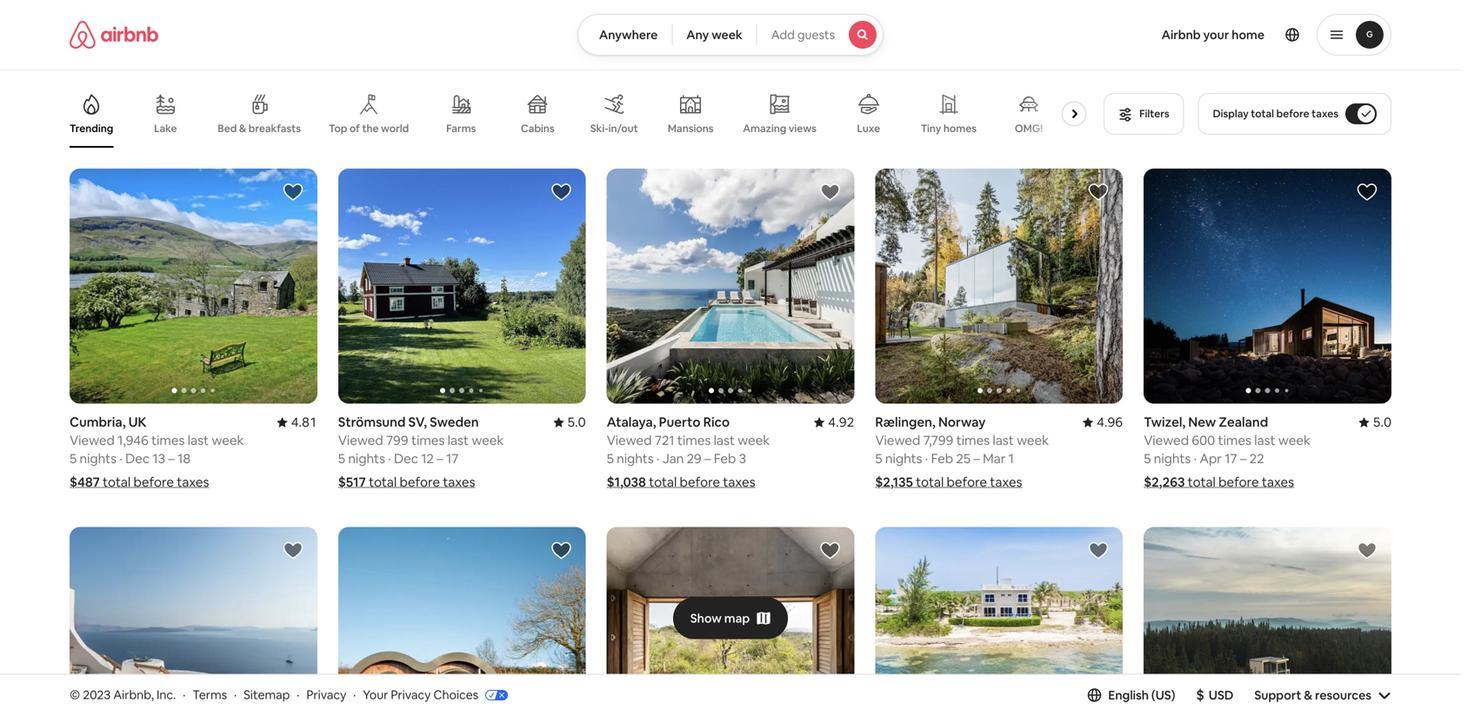Task type: vqa. For each thing, say whether or not it's contained in the screenshot.


Task type: locate. For each thing, give the bounding box(es) containing it.
– for viewed 799 times last week
[[437, 451, 443, 467]]

0 vertical spatial &
[[239, 122, 246, 135]]

dec down the 799
[[394, 451, 418, 467]]

5 up $2,263
[[1144, 451, 1151, 467]]

last up 1
[[993, 432, 1014, 449]]

2 times from the left
[[411, 432, 445, 449]]

viewed down atalaya,
[[607, 432, 652, 449]]

$
[[1196, 686, 1204, 704]]

– right "29"
[[704, 451, 711, 467]]

5 inside strömsund sv, sweden viewed 799 times last week 5 nights · dec 12 – 17 $517 total before taxes
[[338, 451, 345, 467]]

sweden
[[430, 414, 479, 431]]

– inside atalaya, puerto rico viewed 721 times last week 5 nights · jan 29 – feb 3 $1,038 total before taxes
[[704, 451, 711, 467]]

2 5.0 from the left
[[1373, 414, 1391, 431]]

2 feb from the left
[[714, 451, 736, 467]]

total down apr
[[1188, 474, 1216, 491]]

2 17 from the left
[[1225, 451, 1237, 467]]

17 inside strömsund sv, sweden viewed 799 times last week 5 nights · dec 12 – 17 $517 total before taxes
[[446, 451, 459, 467]]

&
[[239, 122, 246, 135], [1304, 688, 1312, 703]]

before inside rælingen, norway viewed 7,799 times last week 5 nights · feb 25 – mar 1 $2,135 total before taxes
[[947, 474, 987, 491]]

3 viewed from the left
[[875, 432, 920, 449]]

dec inside cumbria, uk viewed 1,946 times last week 5 nights · dec 13 – 18 $487 total before taxes
[[125, 451, 150, 467]]

1 5.0 from the left
[[567, 414, 586, 431]]

nights for viewed 600 times last week
[[1154, 451, 1191, 467]]

0 horizontal spatial feb
[[714, 451, 736, 467]]

17
[[446, 451, 459, 467], [1225, 451, 1237, 467]]

5 viewed from the left
[[1144, 432, 1189, 449]]

dec down 1,946
[[125, 451, 150, 467]]

3 last from the left
[[993, 432, 1014, 449]]

sitemap link
[[244, 688, 290, 703]]

before down 13
[[133, 474, 174, 491]]

last inside cumbria, uk viewed 1,946 times last week 5 nights · dec 13 – 18 $487 total before taxes
[[188, 432, 209, 449]]

week
[[712, 27, 742, 43], [212, 432, 244, 449], [472, 432, 504, 449], [1017, 432, 1049, 449], [738, 432, 770, 449], [1278, 432, 1310, 449]]

·
[[119, 451, 123, 467], [388, 451, 391, 467], [925, 451, 928, 467], [657, 451, 660, 467], [1194, 451, 1197, 467], [183, 688, 186, 703], [234, 688, 237, 703], [297, 688, 300, 703], [353, 688, 356, 703]]

times up "29"
[[677, 432, 711, 449]]

show map button
[[673, 598, 788, 640]]

5 up $1,038
[[607, 451, 614, 467]]

4.81
[[291, 414, 317, 431]]

last for viewed 600 times last week
[[1254, 432, 1275, 449]]

viewed inside "twizel, new zealand viewed 600 times last week 5 nights · apr 17 – 22 $2,263 total before taxes"
[[1144, 432, 1189, 449]]

bed
[[218, 122, 237, 135]]

any week button
[[672, 14, 757, 56]]

· left the your
[[353, 688, 356, 703]]

before inside "twizel, new zealand viewed 600 times last week 5 nights · apr 17 – 22 $2,263 total before taxes"
[[1219, 474, 1259, 491]]

– right 13
[[168, 451, 175, 467]]

home
[[1232, 27, 1264, 43]]

total right $2,135
[[916, 474, 944, 491]]

1 horizontal spatial privacy
[[391, 688, 431, 703]]

& right support
[[1304, 688, 1312, 703]]

your privacy choices link
[[363, 688, 508, 704]]

600
[[1192, 432, 1215, 449]]

privacy right the your
[[391, 688, 431, 703]]

rico
[[703, 414, 730, 431]]

times for viewed 721 times last week
[[677, 432, 711, 449]]

before down 22
[[1219, 474, 1259, 491]]

2023
[[83, 688, 111, 703]]

2 privacy from the left
[[391, 688, 431, 703]]

last inside strömsund sv, sweden viewed 799 times last week 5 nights · dec 12 – 17 $517 total before taxes
[[448, 432, 469, 449]]

4.96
[[1097, 414, 1123, 431]]

viewed down twizel,
[[1144, 432, 1189, 449]]

mansions
[[668, 122, 714, 135]]

2 nights from the left
[[348, 451, 385, 467]]

& right bed
[[239, 122, 246, 135]]

trending
[[70, 122, 113, 135]]

airbnb your home
[[1162, 27, 1264, 43]]

© 2023 airbnb, inc. ·
[[70, 688, 186, 703]]

nights up $2,263
[[1154, 451, 1191, 467]]

· inside cumbria, uk viewed 1,946 times last week 5 nights · dec 13 – 18 $487 total before taxes
[[119, 451, 123, 467]]

nights inside "twizel, new zealand viewed 600 times last week 5 nights · apr 17 – 22 $2,263 total before taxes"
[[1154, 451, 1191, 467]]

· down the 799
[[388, 451, 391, 467]]

top
[[329, 122, 347, 135]]

3 times from the left
[[956, 432, 990, 449]]

5.0 for twizel, new zealand viewed 600 times last week 5 nights · apr 17 – 22 $2,263 total before taxes
[[1373, 414, 1391, 431]]

viewed down rælingen,
[[875, 432, 920, 449]]

3 5 from the left
[[875, 451, 882, 467]]

– inside strömsund sv, sweden viewed 799 times last week 5 nights · dec 12 – 17 $517 total before taxes
[[437, 451, 443, 467]]

add to wishlist: rælingen, norway image
[[1088, 182, 1109, 203]]

5.0 out of 5 average rating image
[[553, 414, 586, 431]]

4 last from the left
[[714, 432, 735, 449]]

week inside atalaya, puerto rico viewed 721 times last week 5 nights · jan 29 – feb 3 $1,038 total before taxes
[[738, 432, 770, 449]]

add guests button
[[756, 14, 884, 56]]

5 inside cumbria, uk viewed 1,946 times last week 5 nights · dec 13 – 18 $487 total before taxes
[[70, 451, 77, 467]]

5 inside atalaya, puerto rico viewed 721 times last week 5 nights · jan 29 – feb 3 $1,038 total before taxes
[[607, 451, 614, 467]]

viewed inside atalaya, puerto rico viewed 721 times last week 5 nights · jan 29 – feb 3 $1,038 total before taxes
[[607, 432, 652, 449]]

· down 1,946
[[119, 451, 123, 467]]

–
[[168, 451, 175, 467], [437, 451, 443, 467], [973, 451, 980, 467], [704, 451, 711, 467], [1240, 451, 1247, 467]]

total inside rælingen, norway viewed 7,799 times last week 5 nights · feb 25 – mar 1 $2,135 total before taxes
[[916, 474, 944, 491]]

· left apr
[[1194, 451, 1197, 467]]

5 for viewed 799 times last week
[[338, 451, 345, 467]]

airbnb your home link
[[1151, 17, 1275, 53]]

$517
[[338, 474, 366, 491]]

group
[[70, 80, 1093, 148], [70, 169, 317, 404], [338, 169, 586, 404], [607, 169, 854, 404], [875, 169, 1123, 404], [1144, 169, 1391, 404], [70, 528, 317, 717], [338, 528, 586, 717], [607, 528, 854, 717], [875, 528, 1123, 717], [1144, 528, 1391, 717]]

– inside cumbria, uk viewed 1,946 times last week 5 nights · dec 13 – 18 $487 total before taxes
[[168, 451, 175, 467]]

add to wishlist: maidenwells, uk image
[[551, 541, 572, 561]]

week inside strömsund sv, sweden viewed 799 times last week 5 nights · dec 12 – 17 $517 total before taxes
[[472, 432, 504, 449]]

total right $487 at the bottom of the page
[[103, 474, 131, 491]]

nights up $487 at the bottom of the page
[[80, 451, 117, 467]]

3 nights from the left
[[885, 451, 922, 467]]

times
[[151, 432, 185, 449], [411, 432, 445, 449], [956, 432, 990, 449], [677, 432, 711, 449], [1218, 432, 1251, 449]]

add to wishlist: oia, greece image
[[282, 541, 303, 561]]

feb down the 7,799
[[931, 451, 953, 467]]

1 times from the left
[[151, 432, 185, 449]]

total
[[1251, 107, 1274, 120], [103, 474, 131, 491], [369, 474, 397, 491], [916, 474, 944, 491], [649, 474, 677, 491], [1188, 474, 1216, 491]]

support & resources
[[1254, 688, 1371, 703]]

times inside cumbria, uk viewed 1,946 times last week 5 nights · dec 13 – 18 $487 total before taxes
[[151, 432, 185, 449]]

©
[[70, 688, 80, 703]]

before down "29"
[[680, 474, 720, 491]]

total right $517
[[369, 474, 397, 491]]

· left privacy link
[[297, 688, 300, 703]]

0 horizontal spatial dec
[[125, 451, 150, 467]]

times up 12
[[411, 432, 445, 449]]

3 – from the left
[[973, 451, 980, 467]]

1 feb from the left
[[931, 451, 953, 467]]

feb
[[931, 451, 953, 467], [714, 451, 736, 467]]

last
[[188, 432, 209, 449], [448, 432, 469, 449], [993, 432, 1014, 449], [714, 432, 735, 449], [1254, 432, 1275, 449]]

viewed down cumbria,
[[70, 432, 115, 449]]

5
[[70, 451, 77, 467], [338, 451, 345, 467], [875, 451, 882, 467], [607, 451, 614, 467], [1144, 451, 1151, 467]]

5 inside "twizel, new zealand viewed 600 times last week 5 nights · apr 17 – 22 $2,263 total before taxes"
[[1144, 451, 1151, 467]]

viewed inside strömsund sv, sweden viewed 799 times last week 5 nights · dec 12 – 17 $517 total before taxes
[[338, 432, 383, 449]]

taxes inside atalaya, puerto rico viewed 721 times last week 5 nights · jan 29 – feb 3 $1,038 total before taxes
[[723, 474, 755, 491]]

viewed inside rælingen, norway viewed 7,799 times last week 5 nights · feb 25 – mar 1 $2,135 total before taxes
[[875, 432, 920, 449]]

viewed inside cumbria, uk viewed 1,946 times last week 5 nights · dec 13 – 18 $487 total before taxes
[[70, 432, 115, 449]]

nights inside rælingen, norway viewed 7,799 times last week 5 nights · feb 25 – mar 1 $2,135 total before taxes
[[885, 451, 922, 467]]

– right 25 on the bottom right of page
[[973, 451, 980, 467]]

before down 25 on the bottom right of page
[[947, 474, 987, 491]]

1 nights from the left
[[80, 451, 117, 467]]

1 horizontal spatial dec
[[394, 451, 418, 467]]

1 horizontal spatial feb
[[931, 451, 953, 467]]

in/out
[[608, 122, 638, 135]]

times inside "twizel, new zealand viewed 600 times last week 5 nights · apr 17 – 22 $2,263 total before taxes"
[[1218, 432, 1251, 449]]

times up 13
[[151, 432, 185, 449]]

4 – from the left
[[704, 451, 711, 467]]

nights inside strömsund sv, sweden viewed 799 times last week 5 nights · dec 12 – 17 $517 total before taxes
[[348, 451, 385, 467]]

17 right apr
[[1225, 451, 1237, 467]]

sv,
[[408, 414, 427, 431]]

1 17 from the left
[[446, 451, 459, 467]]

5 up $2,135
[[875, 451, 882, 467]]

2 viewed from the left
[[338, 432, 383, 449]]

before
[[1276, 107, 1309, 120], [133, 474, 174, 491], [400, 474, 440, 491], [947, 474, 987, 491], [680, 474, 720, 491], [1219, 474, 1259, 491]]

1,946
[[117, 432, 148, 449]]

terms · sitemap · privacy ·
[[192, 688, 356, 703]]

· inside atalaya, puerto rico viewed 721 times last week 5 nights · jan 29 – feb 3 $1,038 total before taxes
[[657, 451, 660, 467]]

2 – from the left
[[437, 451, 443, 467]]

english
[[1108, 688, 1149, 703]]

2 5 from the left
[[338, 451, 345, 467]]

4 nights from the left
[[617, 451, 654, 467]]

last up 22
[[1254, 432, 1275, 449]]

1 dec from the left
[[125, 451, 150, 467]]

5 last from the left
[[1254, 432, 1275, 449]]

4 viewed from the left
[[607, 432, 652, 449]]

viewed for viewed 721 times last week
[[607, 432, 652, 449]]

nights
[[80, 451, 117, 467], [348, 451, 385, 467], [885, 451, 922, 467], [617, 451, 654, 467], [1154, 451, 1191, 467]]

5 5 from the left
[[1144, 451, 1151, 467]]

4.92 out of 5 average rating image
[[814, 414, 854, 431]]

before down 12
[[400, 474, 440, 491]]

last up 18
[[188, 432, 209, 449]]

4.96 out of 5 average rating image
[[1083, 414, 1123, 431]]

none search field containing anywhere
[[577, 14, 884, 56]]

5 – from the left
[[1240, 451, 1247, 467]]

total right display
[[1251, 107, 1274, 120]]

times inside atalaya, puerto rico viewed 721 times last week 5 nights · jan 29 – feb 3 $1,038 total before taxes
[[677, 432, 711, 449]]

12
[[421, 451, 434, 467]]

your privacy choices
[[363, 688, 478, 703]]

airbnb,
[[113, 688, 154, 703]]

times inside strömsund sv, sweden viewed 799 times last week 5 nights · dec 12 – 17 $517 total before taxes
[[411, 432, 445, 449]]

viewed down strömsund
[[338, 432, 383, 449]]

5 inside rælingen, norway viewed 7,799 times last week 5 nights · feb 25 – mar 1 $2,135 total before taxes
[[875, 451, 882, 467]]

– inside "twizel, new zealand viewed 600 times last week 5 nights · apr 17 – 22 $2,263 total before taxes"
[[1240, 451, 1247, 467]]

– left 22
[[1240, 451, 1247, 467]]

nights for viewed 799 times last week
[[348, 451, 385, 467]]

– inside rælingen, norway viewed 7,799 times last week 5 nights · feb 25 – mar 1 $2,135 total before taxes
[[973, 451, 980, 467]]

· left jan
[[657, 451, 660, 467]]

total inside atalaya, puerto rico viewed 721 times last week 5 nights · jan 29 – feb 3 $1,038 total before taxes
[[649, 474, 677, 491]]

nights up $1,038
[[617, 451, 654, 467]]

any
[[686, 27, 709, 43]]

4 times from the left
[[677, 432, 711, 449]]

0 horizontal spatial 5.0
[[567, 414, 586, 431]]

4 5 from the left
[[607, 451, 614, 467]]

privacy left the your
[[306, 688, 346, 703]]

$ usd
[[1196, 686, 1233, 704]]

lake
[[154, 122, 177, 135]]

0 horizontal spatial 17
[[446, 451, 459, 467]]

1 last from the left
[[188, 432, 209, 449]]

1 viewed from the left
[[70, 432, 115, 449]]

terms link
[[192, 688, 227, 703]]

cabins
[[521, 122, 554, 135]]

1 horizontal spatial 17
[[1225, 451, 1237, 467]]

1 5 from the left
[[70, 451, 77, 467]]

22
[[1249, 451, 1264, 467]]

omg!
[[1015, 122, 1043, 135]]

2 last from the left
[[448, 432, 469, 449]]

total inside "twizel, new zealand viewed 600 times last week 5 nights · apr 17 – 22 $2,263 total before taxes"
[[1188, 474, 1216, 491]]

13
[[153, 451, 165, 467]]

0 horizontal spatial privacy
[[306, 688, 346, 703]]

1 vertical spatial &
[[1304, 688, 1312, 703]]

None search field
[[577, 14, 884, 56]]

1 – from the left
[[168, 451, 175, 467]]

1 horizontal spatial 5.0
[[1373, 414, 1391, 431]]

add guests
[[771, 27, 835, 43]]

5 up $487 at the bottom of the page
[[70, 451, 77, 467]]

$1,038
[[607, 474, 646, 491]]

799
[[386, 432, 408, 449]]

privacy link
[[306, 688, 346, 703]]

1 horizontal spatial &
[[1304, 688, 1312, 703]]

17 right 12
[[446, 451, 459, 467]]

times down zealand
[[1218, 432, 1251, 449]]

5 nights from the left
[[1154, 451, 1191, 467]]

· down the 7,799
[[925, 451, 928, 467]]

before inside cumbria, uk viewed 1,946 times last week 5 nights · dec 13 – 18 $487 total before taxes
[[133, 474, 174, 491]]

& for breakfasts
[[239, 122, 246, 135]]

privacy
[[306, 688, 346, 703], [391, 688, 431, 703]]

· right inc. at the left bottom of page
[[183, 688, 186, 703]]

5.0
[[567, 414, 586, 431], [1373, 414, 1391, 431]]

last inside atalaya, puerto rico viewed 721 times last week 5 nights · jan 29 – feb 3 $1,038 total before taxes
[[714, 432, 735, 449]]

last down sweden
[[448, 432, 469, 449]]

2 dec from the left
[[394, 451, 418, 467]]

add to wishlist: twizel, new zealand image
[[1357, 182, 1378, 203]]

5 times from the left
[[1218, 432, 1251, 449]]

nights inside atalaya, puerto rico viewed 721 times last week 5 nights · jan 29 – feb 3 $1,038 total before taxes
[[617, 451, 654, 467]]

last inside "twizel, new zealand viewed 600 times last week 5 nights · apr 17 – 22 $2,263 total before taxes"
[[1254, 432, 1275, 449]]

– right 12
[[437, 451, 443, 467]]

0 horizontal spatial &
[[239, 122, 246, 135]]

last for viewed 721 times last week
[[714, 432, 735, 449]]

feb left the 3
[[714, 451, 736, 467]]

– for viewed 721 times last week
[[704, 451, 711, 467]]

5 up $517
[[338, 451, 345, 467]]

dec
[[125, 451, 150, 467], [394, 451, 418, 467]]

before inside strömsund sv, sweden viewed 799 times last week 5 nights · dec 12 – 17 $517 total before taxes
[[400, 474, 440, 491]]

nights up $517
[[348, 451, 385, 467]]

taxes
[[1312, 107, 1338, 120], [177, 474, 209, 491], [443, 474, 475, 491], [990, 474, 1022, 491], [723, 474, 755, 491], [1262, 474, 1294, 491]]

$487
[[70, 474, 100, 491]]

last down the rico
[[714, 432, 735, 449]]

1
[[1008, 451, 1014, 467]]

before right display
[[1276, 107, 1309, 120]]

nights for viewed 721 times last week
[[617, 451, 654, 467]]

times up 25 on the bottom right of page
[[956, 432, 990, 449]]

add to wishlist: north side, cayman islands image
[[1088, 541, 1109, 561]]

total down jan
[[649, 474, 677, 491]]

nights up $2,135
[[885, 451, 922, 467]]



Task type: describe. For each thing, give the bounding box(es) containing it.
new
[[1188, 414, 1216, 431]]

top of the world
[[329, 122, 409, 135]]

filters
[[1139, 107, 1169, 120]]

any week
[[686, 27, 742, 43]]

last inside rælingen, norway viewed 7,799 times last week 5 nights · feb 25 – mar 1 $2,135 total before taxes
[[993, 432, 1014, 449]]

amazing
[[743, 122, 786, 135]]

display
[[1213, 107, 1249, 120]]

world
[[381, 122, 409, 135]]

zealand
[[1219, 414, 1268, 431]]

strömsund sv, sweden viewed 799 times last week 5 nights · dec 12 – 17 $517 total before taxes
[[338, 414, 504, 491]]

anywhere
[[599, 27, 658, 43]]

17 inside "twizel, new zealand viewed 600 times last week 5 nights · apr 17 – 22 $2,263 total before taxes"
[[1225, 451, 1237, 467]]

jan
[[662, 451, 684, 467]]

total inside cumbria, uk viewed 1,946 times last week 5 nights · dec 13 – 18 $487 total before taxes
[[103, 474, 131, 491]]

viewed for viewed 600 times last week
[[1144, 432, 1189, 449]]

viewed for viewed 799 times last week
[[338, 432, 383, 449]]

choices
[[433, 688, 478, 703]]

add to wishlist: strömsund sv, sweden image
[[551, 182, 572, 203]]

amazing views
[[743, 122, 816, 135]]

twizel, new zealand viewed 600 times last week 5 nights · apr 17 – 22 $2,263 total before taxes
[[1144, 414, 1310, 491]]

views
[[789, 122, 816, 135]]

1 privacy from the left
[[306, 688, 346, 703]]

times for viewed 600 times last week
[[1218, 432, 1251, 449]]

25
[[956, 451, 971, 467]]

rælingen,
[[875, 414, 936, 431]]

3
[[739, 451, 746, 467]]

of
[[349, 122, 360, 135]]

& for resources
[[1304, 688, 1312, 703]]

· right terms
[[234, 688, 237, 703]]

support
[[1254, 688, 1301, 703]]

add to wishlist: lac-beauport, canada image
[[1357, 541, 1378, 561]]

· inside "twizel, new zealand viewed 600 times last week 5 nights · apr 17 – 22 $2,263 total before taxes"
[[1194, 451, 1197, 467]]

feb inside atalaya, puerto rico viewed 721 times last week 5 nights · jan 29 – feb 3 $1,038 total before taxes
[[714, 451, 736, 467]]

atalaya, puerto rico viewed 721 times last week 5 nights · jan 29 – feb 3 $1,038 total before taxes
[[607, 414, 770, 491]]

· inside strömsund sv, sweden viewed 799 times last week 5 nights · dec 12 – 17 $517 total before taxes
[[388, 451, 391, 467]]

week inside button
[[712, 27, 742, 43]]

the
[[362, 122, 379, 135]]

filters button
[[1104, 93, 1184, 135]]

luxe
[[857, 122, 880, 135]]

taxes inside "twizel, new zealand viewed 600 times last week 5 nights · apr 17 – 22 $2,263 total before taxes"
[[1262, 474, 1294, 491]]

5 for viewed 600 times last week
[[1144, 451, 1151, 467]]

5.0 out of 5 average rating image
[[1359, 414, 1391, 431]]

– for viewed 600 times last week
[[1240, 451, 1247, 467]]

tiny
[[921, 122, 941, 135]]

nights inside cumbria, uk viewed 1,946 times last week 5 nights · dec 13 – 18 $487 total before taxes
[[80, 451, 117, 467]]

last for viewed 799 times last week
[[448, 432, 469, 449]]

18
[[178, 451, 191, 467]]

apr
[[1200, 451, 1222, 467]]

4.81 out of 5 average rating image
[[277, 414, 317, 431]]

strömsund
[[338, 414, 406, 431]]

$2,135
[[875, 474, 913, 491]]

twizel,
[[1144, 414, 1186, 431]]

puerto
[[659, 414, 700, 431]]

· inside rælingen, norway viewed 7,799 times last week 5 nights · feb 25 – mar 1 $2,135 total before taxes
[[925, 451, 928, 467]]

anywhere button
[[577, 14, 672, 56]]

bed & breakfasts
[[218, 122, 301, 135]]

norway
[[938, 414, 986, 431]]

week inside "twizel, new zealand viewed 600 times last week 5 nights · apr 17 – 22 $2,263 total before taxes"
[[1278, 432, 1310, 449]]

resources
[[1315, 688, 1371, 703]]

show
[[690, 611, 722, 627]]

(us)
[[1151, 688, 1175, 703]]

feb inside rælingen, norway viewed 7,799 times last week 5 nights · feb 25 – mar 1 $2,135 total before taxes
[[931, 451, 953, 467]]

before inside atalaya, puerto rico viewed 721 times last week 5 nights · jan 29 – feb 3 $1,038 total before taxes
[[680, 474, 720, 491]]

add to wishlist: puerto escondido, mexico image
[[820, 541, 840, 561]]

ski-
[[590, 122, 608, 135]]

721
[[655, 432, 674, 449]]

5 for viewed 721 times last week
[[607, 451, 614, 467]]

terms
[[192, 688, 227, 703]]

cumbria, uk viewed 1,946 times last week 5 nights · dec 13 – 18 $487 total before taxes
[[70, 414, 244, 491]]

group containing amazing views
[[70, 80, 1093, 148]]

total inside strömsund sv, sweden viewed 799 times last week 5 nights · dec 12 – 17 $517 total before taxes
[[369, 474, 397, 491]]

taxes inside cumbria, uk viewed 1,946 times last week 5 nights · dec 13 – 18 $487 total before taxes
[[177, 474, 209, 491]]

inc.
[[157, 688, 176, 703]]

7,799
[[923, 432, 953, 449]]

guests
[[797, 27, 835, 43]]

your
[[1203, 27, 1229, 43]]

english (us)
[[1108, 688, 1175, 703]]

uk
[[128, 414, 147, 431]]

map
[[724, 611, 750, 627]]

times inside rælingen, norway viewed 7,799 times last week 5 nights · feb 25 – mar 1 $2,135 total before taxes
[[956, 432, 990, 449]]

sitemap
[[244, 688, 290, 703]]

29
[[687, 451, 702, 467]]

times for viewed 799 times last week
[[411, 432, 445, 449]]

taxes inside rælingen, norway viewed 7,799 times last week 5 nights · feb 25 – mar 1 $2,135 total before taxes
[[990, 474, 1022, 491]]

farms
[[446, 122, 476, 135]]

ski-in/out
[[590, 122, 638, 135]]

add
[[771, 27, 795, 43]]

homes
[[943, 122, 977, 135]]

profile element
[[905, 0, 1391, 70]]

rælingen, norway viewed 7,799 times last week 5 nights · feb 25 – mar 1 $2,135 total before taxes
[[875, 414, 1049, 491]]

add to wishlist: atalaya, puerto rico image
[[820, 182, 840, 203]]

support & resources button
[[1254, 688, 1391, 703]]

5.0 for strömsund sv, sweden viewed 799 times last week 5 nights · dec 12 – 17 $517 total before taxes
[[567, 414, 586, 431]]

your
[[363, 688, 388, 703]]

4.92
[[828, 414, 854, 431]]

week inside rælingen, norway viewed 7,799 times last week 5 nights · feb 25 – mar 1 $2,135 total before taxes
[[1017, 432, 1049, 449]]

english (us) button
[[1087, 688, 1175, 703]]

add to wishlist: cumbria, uk image
[[282, 182, 303, 203]]

taxes inside strömsund sv, sweden viewed 799 times last week 5 nights · dec 12 – 17 $517 total before taxes
[[443, 474, 475, 491]]

dec inside strömsund sv, sweden viewed 799 times last week 5 nights · dec 12 – 17 $517 total before taxes
[[394, 451, 418, 467]]

show map
[[690, 611, 750, 627]]

breakfasts
[[249, 122, 301, 135]]

week inside cumbria, uk viewed 1,946 times last week 5 nights · dec 13 – 18 $487 total before taxes
[[212, 432, 244, 449]]

atalaya,
[[607, 414, 656, 431]]

tiny homes
[[921, 122, 977, 135]]

display total before taxes
[[1213, 107, 1338, 120]]

cumbria,
[[70, 414, 126, 431]]

usd
[[1209, 688, 1233, 703]]



